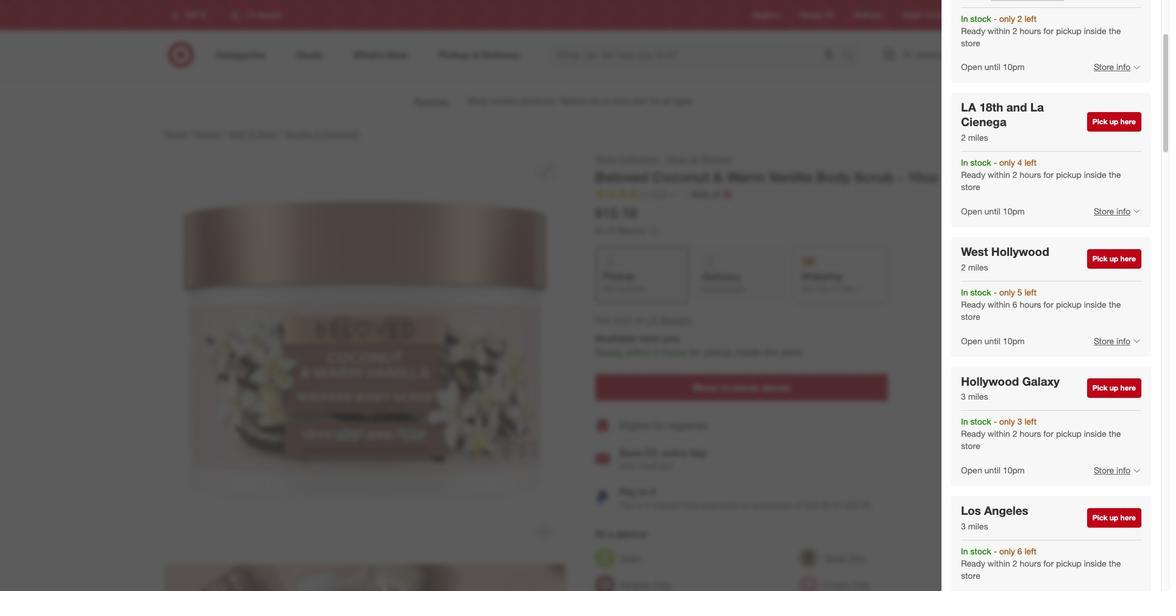 Task type: vqa. For each thing, say whether or not it's contained in the screenshot.
can to the right
no



Task type: describe. For each thing, give the bounding box(es) containing it.
inside for la 18th and la cienega
[[1084, 169, 1106, 180]]

1 pay from the top
[[619, 485, 636, 498]]

bath & body link
[[229, 129, 277, 139]]

show in-stock stores
[[692, 382, 790, 394]]

10oz
[[907, 168, 938, 185]]

find stores link
[[963, 10, 1000, 20]]

stock inside "button"
[[733, 382, 759, 394]]

1 store info button from the top
[[1086, 54, 1141, 81]]

in for west
[[961, 287, 968, 297]]

1 horizontal spatial &
[[315, 129, 320, 139]]

inside inside the available near you ready within 2 hours for pickup inside the store
[[736, 346, 761, 358]]

add item
[[962, 421, 992, 430]]

in stock - only 6 left ready within 2 hours for pickup inside the store
[[961, 546, 1121, 581]]

2 inside in stock - only 4 left ready within 2 hours for pickup inside the store
[[1012, 169, 1017, 180]]

search button
[[837, 41, 867, 71]]

chat with a beauty consultant button
[[978, 553, 1165, 581]]

2 vertical spatial 4
[[645, 499, 650, 510]]

pickup not available
[[603, 270, 645, 293]]

store inside in stock - only 2 left ready within 2 hours for pickup inside the store
[[961, 37, 980, 48]]

target zero
[[823, 553, 866, 563]]

for for in stock - only 2 left ready within 2 hours for pickup inside the store
[[1043, 25, 1054, 36]]

every
[[662, 446, 687, 459]]

show
[[692, 382, 718, 394]]

1 store from the top
[[1094, 62, 1114, 72]]

info for west hollywood
[[1116, 336, 1130, 346]]

weekly ad link
[[800, 10, 834, 20]]

shipping get it by fri, dec 1
[[801, 270, 862, 293]]

save 5% every day with redcard
[[619, 446, 706, 471]]

get
[[801, 284, 813, 293]]

until for hollywood
[[984, 465, 1000, 475]]

cruelty
[[823, 580, 850, 590]]

target / beauty / bath & body / scrubs & exfoliants
[[164, 129, 359, 139]]

hollywood galaxy 3 miles
[[961, 374, 1060, 402]]

store info for la 18th and la cienega
[[1094, 206, 1130, 216]]

only at
[[692, 189, 720, 199]]

cruelty free button
[[799, 572, 870, 591]]

los angeles 3 miles
[[961, 504, 1028, 531]]

eligible
[[619, 419, 651, 431]]

only inside in stock - only 2 left ready within 2 hours for pickup inside the store
[[999, 13, 1015, 23]]

you
[[663, 332, 680, 345]]

bath
[[229, 129, 247, 139]]

1
[[858, 284, 862, 293]]

paraben free
[[619, 580, 671, 590]]

in stock - only 3 left ready within 2 hours for pickup inside the store
[[961, 416, 1121, 451]]

212
[[652, 189, 667, 199]]

pickup for hollywood galaxy
[[1056, 429, 1082, 439]]

0 horizontal spatial la
[[605, 225, 615, 235]]

item
[[978, 421, 992, 430]]

cruelty free
[[823, 580, 870, 590]]

18th
[[979, 100, 1003, 114]]

up for west hollywood
[[1110, 254, 1118, 263]]

paraben free button
[[595, 572, 671, 591]]

for for in stock - only 5 left ready within 6 hours for pickup inside the store
[[1043, 299, 1054, 309]]

only for hollywood
[[999, 287, 1015, 297]]

interest-
[[652, 499, 684, 510]]

purchases
[[753, 499, 793, 510]]

2 vertical spatial at
[[635, 314, 643, 326]]

free for cruelty free
[[853, 580, 870, 590]]

near
[[639, 332, 660, 345]]

ready inside the available near you ready within 2 hours for pickup inside the store
[[595, 346, 623, 358]]

0 horizontal spatial a
[[608, 528, 613, 540]]

angeles
[[984, 504, 1028, 518]]

pickup
[[603, 270, 635, 282]]

ready for la
[[961, 169, 985, 180]]

add
[[962, 421, 976, 430]]

pick up here for los angeles
[[1092, 513, 1136, 522]]

in for la
[[961, 157, 968, 168]]

hours for los angeles
[[1020, 558, 1041, 569]]

collections
[[618, 154, 659, 164]]

available near you ready within 2 hours for pickup inside the store
[[595, 332, 803, 358]]

scrubs & exfoliants link
[[285, 129, 359, 139]]

beloved coconut & warm vanilla body scrub - 10oz
[[595, 168, 938, 185]]

registry link
[[753, 10, 780, 20]]

scrubs
[[285, 129, 312, 139]]

for for in stock - only 6 left ready within 2 hours for pickup inside the store
[[1043, 558, 1054, 569]]

5
[[1017, 287, 1022, 297]]

only
[[692, 189, 710, 199]]

- left 10oz
[[898, 168, 903, 185]]

2 horizontal spatial &
[[713, 168, 723, 185]]

clean button
[[595, 545, 641, 572]]

hours for west hollywood
[[1020, 299, 1041, 309]]

target circle link
[[902, 10, 943, 20]]

up for hollywood galaxy
[[1110, 384, 1118, 393]]

coconut
[[652, 168, 709, 185]]

1 horizontal spatial la
[[646, 314, 658, 326]]

zero
[[849, 553, 866, 563]]

hollywood inside hollywood galaxy 3 miles
[[961, 374, 1019, 388]]

delivery
[[703, 271, 740, 283]]

beauty inside button
[[1065, 561, 1098, 573]]

left inside in stock - only 2 left ready within 2 hours for pickup inside the store
[[1025, 13, 1037, 23]]

miles for hollywood
[[968, 391, 988, 402]]

of
[[795, 499, 802, 510]]

0 horizontal spatial &
[[250, 129, 255, 139]]

shop collections button
[[595, 152, 660, 166]]

miles inside la 18th and la cienega 2 miles
[[968, 132, 988, 143]]

in for los
[[961, 546, 968, 556]]

with
[[619, 460, 636, 471]]

pick up here button for los angeles
[[1087, 508, 1141, 528]]

free
[[684, 499, 699, 510]]

pickup inside the available near you ready within 2 hours for pickup inside the store
[[704, 346, 733, 358]]

beauty link
[[195, 129, 222, 139]]

the for west hollywood
[[1109, 299, 1121, 309]]

here for la 18th and la cienega
[[1120, 117, 1136, 126]]

store for west
[[961, 311, 980, 322]]

2 pay from the top
[[619, 499, 634, 510]]

- for la
[[994, 157, 997, 168]]

store for la
[[961, 182, 980, 192]]

pickup for west hollywood
[[1056, 299, 1082, 309]]

1 open from the top
[[961, 62, 982, 72]]

west hollywood 2 miles
[[961, 244, 1049, 272]]

payments
[[701, 499, 739, 510]]

0 vertical spatial at
[[712, 189, 720, 199]]

inside for hollywood galaxy
[[1084, 429, 1106, 439]]

and
[[1006, 100, 1027, 114]]

weekly ad
[[800, 11, 834, 20]]

stock inside in stock - only 2 left ready within 2 hours for pickup inside the store
[[970, 13, 991, 23]]

open until 10pm for 18th
[[961, 206, 1025, 216]]

What can we help you find? suggestions appear below search field
[[549, 41, 846, 68]]

registries
[[668, 419, 708, 431]]

not for delivery
[[703, 285, 714, 294]]

target link
[[164, 129, 187, 139]]

10pm for 18th
[[1003, 206, 1025, 216]]

10pm for hollywood
[[1003, 336, 1025, 346]]

paraben
[[619, 580, 651, 590]]

here for hollywood galaxy
[[1120, 384, 1136, 393]]

left for angeles
[[1025, 546, 1037, 556]]

3 / from the left
[[280, 129, 283, 139]]

dec
[[843, 284, 856, 293]]

the for la 18th and la cienega
[[1109, 169, 1121, 180]]

1 horizontal spatial redcard
[[854, 11, 883, 20]]

eligible for registries
[[619, 419, 708, 431]]

it
[[815, 284, 819, 293]]

pick for la 18th and la cienega
[[1092, 117, 1107, 126]]

at
[[595, 528, 605, 540]]

up for la 18th and la cienega
[[1110, 117, 1118, 126]]

image gallery element
[[164, 152, 566, 591]]

on
[[741, 499, 751, 510]]

stock for west
[[970, 287, 991, 297]]

within for hollywood
[[988, 429, 1010, 439]]

2 inside in stock - only 6 left ready within 2 hours for pickup inside the store
[[1012, 558, 1017, 569]]

a inside button
[[1057, 561, 1062, 573]]

10pm for galaxy
[[1003, 465, 1025, 475]]

here for los angeles
[[1120, 513, 1136, 522]]

store inside the available near you ready within 2 hours for pickup inside the store
[[781, 346, 803, 358]]

target for target circle
[[902, 11, 922, 20]]

store for la 18th and la cienega
[[1094, 206, 1114, 216]]

$12.19
[[595, 204, 637, 221]]

5%
[[644, 446, 659, 459]]

stock for hollywood
[[970, 416, 991, 427]]

galaxy
[[1022, 374, 1060, 388]]

consultant
[[1100, 561, 1151, 573]]

find stores
[[963, 11, 1000, 20]]

la 18th and la cienega 2 miles
[[961, 100, 1044, 143]]

all
[[690, 154, 698, 164]]

beloved coconut &#38; warm vanilla body scrub - 10oz, 1 of 14 image
[[164, 152, 566, 555]]

hours for hollywood galaxy
[[1020, 429, 1041, 439]]

hours inside the available near you ready within 2 hours for pickup inside the store
[[662, 346, 687, 358]]



Task type: locate. For each thing, give the bounding box(es) containing it.
1 vertical spatial beauty
[[1065, 561, 1098, 573]]

4 up interest-
[[650, 485, 655, 498]]

in down 'los'
[[961, 546, 968, 556]]

1 vertical spatial la
[[605, 225, 615, 235]]

- inside in stock - only 5 left ready within 6 hours for pickup inside the store
[[994, 287, 997, 297]]

with
[[1034, 561, 1054, 573]]

miles for los
[[968, 521, 988, 531]]

for
[[1043, 25, 1054, 36], [1043, 169, 1054, 180], [1043, 299, 1054, 309], [689, 346, 701, 358], [653, 419, 665, 431], [1043, 429, 1054, 439], [1043, 558, 1054, 569]]

exfoliants
[[322, 129, 359, 139]]

within inside the available near you ready within 2 hours for pickup inside the store
[[626, 346, 651, 358]]

2 shop from the left
[[667, 154, 687, 164]]

pick up here for hollywood galaxy
[[1092, 384, 1136, 393]]

stores
[[761, 382, 790, 394]]

open for west
[[961, 336, 982, 346]]

ready right 10oz
[[961, 169, 985, 180]]

2 horizontal spatial at
[[712, 189, 720, 199]]

3 miles from the top
[[968, 391, 988, 402]]

a right the with on the bottom of page
[[1057, 561, 1062, 573]]

4 pick up here from the top
[[1092, 513, 1136, 522]]

3 until from the top
[[984, 336, 1000, 346]]

- inside in stock - only 4 left ready within 2 hours for pickup inside the store
[[994, 157, 997, 168]]

la up cienega
[[961, 100, 976, 114]]

1 horizontal spatial available
[[717, 285, 745, 294]]

stock left stores
[[733, 382, 759, 394]]

- for west
[[994, 287, 997, 297]]

only inside in stock - only 3 left ready within 2 hours for pickup inside the store
[[999, 416, 1015, 427]]

store info for west hollywood
[[1094, 336, 1130, 346]]

store for los
[[961, 570, 980, 581]]

0 vertical spatial a
[[608, 528, 613, 540]]

within for west
[[988, 299, 1010, 309]]

day
[[690, 446, 706, 459]]

available inside pickup not available
[[617, 284, 645, 293]]

4 inside in stock - only 4 left ready within 2 hours for pickup inside the store
[[1017, 157, 1022, 168]]

0 horizontal spatial redcard
[[639, 460, 673, 471]]

2 store from the top
[[1094, 206, 1114, 216]]

store for hollywood
[[961, 441, 980, 451]]

inside inside in stock - only 3 left ready within 2 hours for pickup inside the store
[[1084, 429, 1106, 439]]

miles inside hollywood galaxy 3 miles
[[968, 391, 988, 402]]

pick up here button for west hollywood
[[1087, 249, 1141, 269]]

1 left from the top
[[1025, 13, 1037, 23]]

within
[[988, 25, 1010, 36], [988, 169, 1010, 180], [988, 299, 1010, 309], [626, 346, 651, 358], [988, 429, 1010, 439], [988, 558, 1010, 569]]

1 horizontal spatial beverly
[[660, 314, 693, 326]]

3 open from the top
[[961, 336, 982, 346]]

left right stores
[[1025, 13, 1037, 23]]

hours for la 18th and la cienega
[[1020, 169, 1041, 180]]

stock down the los angeles 3 miles
[[970, 546, 991, 556]]

until for la
[[984, 206, 1000, 216]]

pick for hollywood galaxy
[[1092, 384, 1107, 393]]

0 vertical spatial beloved
[[701, 154, 732, 164]]

2 open from the top
[[961, 206, 982, 216]]

/
[[189, 129, 192, 139], [224, 129, 227, 139], [280, 129, 283, 139]]

2 in from the top
[[961, 157, 968, 168]]

in stock - only 2 left ready within 2 hours for pickup inside the store
[[961, 13, 1121, 48]]

stock inside in stock - only 3 left ready within 2 hours for pickup inside the store
[[970, 416, 991, 427]]

ready left chat
[[961, 558, 985, 569]]

1 open until 10pm from the top
[[961, 62, 1025, 72]]

pickup for los angeles
[[1056, 558, 1082, 569]]

/ left 'scrubs'
[[280, 129, 283, 139]]

dialog
[[941, 0, 1170, 591]]

store for west hollywood
[[1094, 336, 1114, 346]]

1 vertical spatial redcard
[[639, 460, 673, 471]]

ready inside in stock - only 2 left ready within 2 hours for pickup inside the store
[[961, 25, 985, 36]]

hours
[[1020, 25, 1041, 36], [1020, 169, 1041, 180], [1020, 299, 1041, 309], [662, 346, 687, 358], [1020, 429, 1041, 439], [1020, 558, 1041, 569]]

body right bath
[[257, 129, 277, 139]]

5 left from the top
[[1025, 546, 1037, 556]]

2 here from the top
[[1120, 254, 1136, 263]]

3 pick up here button from the top
[[1087, 379, 1141, 398]]

1 shop from the left
[[596, 154, 616, 164]]

212 link
[[595, 188, 679, 202]]

ready down hollywood galaxy 3 miles
[[961, 429, 985, 439]]

left for hollywood
[[1025, 287, 1037, 297]]

pickup inside in stock - only 2 left ready within 2 hours for pickup inside the store
[[1056, 25, 1082, 36]]

not inside pickup not available
[[603, 284, 615, 293]]

1 pick up here button from the top
[[1087, 112, 1141, 132]]

miles for west
[[968, 262, 988, 272]]

3 in from the top
[[961, 287, 968, 297]]

within for los
[[988, 558, 1010, 569]]

left for galaxy
[[1025, 416, 1037, 427]]

2 horizontal spatial /
[[280, 129, 283, 139]]

chat with a beauty consultant
[[1009, 561, 1151, 573]]

10pm down in stock - only 4 left ready within 2 hours for pickup inside the store
[[1003, 206, 1025, 216]]

info for hollywood galaxy
[[1116, 465, 1130, 475]]

within down near
[[626, 346, 651, 358]]

1 horizontal spatial target
[[823, 553, 846, 563]]

& right bath
[[250, 129, 255, 139]]

1 horizontal spatial a
[[1057, 561, 1062, 573]]

2 horizontal spatial la
[[961, 100, 976, 114]]

only inside in stock - only 5 left ready within 6 hours for pickup inside the store
[[999, 287, 1015, 297]]

in inside in stock - only 3 left ready within 2 hours for pickup inside the store
[[961, 416, 968, 427]]

here for west hollywood
[[1120, 254, 1136, 263]]

stock for los
[[970, 546, 991, 556]]

in inside in stock - only 6 left ready within 2 hours for pickup inside the store
[[961, 546, 968, 556]]

left inside in stock - only 6 left ready within 2 hours for pickup inside the store
[[1025, 546, 1037, 556]]

2 pick up here button from the top
[[1087, 249, 1141, 269]]

0 horizontal spatial beverly
[[618, 225, 646, 235]]

4 pick up here button from the top
[[1087, 508, 1141, 528]]

available down delivery
[[717, 285, 745, 294]]

in left item
[[961, 416, 968, 427]]

2 inside la 18th and la cienega 2 miles
[[961, 132, 966, 143]]

1 vertical spatial pay
[[619, 499, 634, 510]]

2 vertical spatial target
[[823, 553, 846, 563]]

4 left interest-
[[645, 499, 650, 510]]

10pm up angeles
[[1003, 465, 1025, 475]]

ready for hollywood
[[961, 429, 985, 439]]

for for in stock - only 3 left ready within 2 hours for pickup inside the store
[[1043, 429, 1054, 439]]

1 horizontal spatial body
[[816, 168, 850, 185]]

0 vertical spatial beverly
[[618, 225, 646, 235]]

0 vertical spatial redcard
[[854, 11, 883, 20]]

open for hollywood
[[961, 465, 982, 475]]

3 store info button from the top
[[1086, 328, 1141, 354]]

6 inside in stock - only 5 left ready within 6 hours for pickup inside the store
[[1012, 299, 1017, 309]]

within down la 18th and la cienega 2 miles
[[988, 169, 1010, 180]]

stock for la
[[970, 157, 991, 168]]

for inside the available near you ready within 2 hours for pickup inside the store
[[689, 346, 701, 358]]

1 10pm from the top
[[1003, 62, 1025, 72]]

within inside in stock - only 5 left ready within 6 hours for pickup inside the store
[[988, 299, 1010, 309]]

beverly up you
[[660, 314, 693, 326]]

body left scrub on the right top of page
[[816, 168, 850, 185]]

2 only from the top
[[999, 157, 1015, 168]]

hours inside in stock - only 5 left ready within 6 hours for pickup inside the store
[[1020, 299, 1041, 309]]

target left beauty link
[[164, 129, 187, 139]]

pickup inside in stock - only 3 left ready within 2 hours for pickup inside the store
[[1056, 429, 1082, 439]]

shop collections
[[596, 154, 659, 164]]

for inside in stock - only 3 left ready within 2 hours for pickup inside the store
[[1043, 429, 1054, 439]]

la down the $12.19
[[605, 225, 615, 235]]

pay in 4 pay in 4 interest-free payments on purchases of $30.00-$1,500.00
[[619, 485, 871, 510]]

0 horizontal spatial /
[[189, 129, 192, 139]]

free right paraben
[[654, 580, 671, 590]]

0 horizontal spatial available
[[617, 284, 645, 293]]

target circle
[[902, 11, 943, 20]]

until up angeles
[[984, 465, 1000, 475]]

5 in from the top
[[961, 546, 968, 556]]

1 vertical spatial in
[[636, 499, 643, 510]]

at down the $12.19
[[595, 225, 602, 235]]

0 horizontal spatial shop
[[596, 154, 616, 164]]

2 inside west hollywood 2 miles
[[961, 262, 966, 272]]

miles inside the los angeles 3 miles
[[968, 521, 988, 531]]

in down cienega
[[961, 157, 968, 168]]

2
[[1017, 13, 1022, 23], [1012, 25, 1017, 36], [961, 132, 966, 143], [1012, 169, 1017, 180], [961, 262, 966, 272], [654, 346, 659, 358], [1012, 429, 1017, 439], [1012, 558, 1017, 569]]

only up chat
[[999, 546, 1015, 556]]

ready down west
[[961, 299, 985, 309]]

pick up here for west hollywood
[[1092, 254, 1136, 263]]

available down pickup
[[617, 284, 645, 293]]

la
[[961, 100, 976, 114], [605, 225, 615, 235], [646, 314, 658, 326]]

6 down west hollywood 2 miles
[[1012, 299, 1017, 309]]

- right find
[[994, 13, 997, 23]]

free for paraben free
[[654, 580, 671, 590]]

target left "circle"
[[902, 11, 922, 20]]

3 info from the top
[[1116, 336, 1130, 346]]

store inside in stock - only 6 left ready within 2 hours for pickup inside the store
[[961, 570, 980, 581]]

4 store from the top
[[1094, 465, 1114, 475]]

until for west
[[984, 336, 1000, 346]]

hours inside in stock - only 2 left ready within 2 hours for pickup inside the store
[[1020, 25, 1041, 36]]

3 inside hollywood galaxy 3 miles
[[961, 391, 966, 402]]

4 left from the top
[[1025, 416, 1037, 427]]

in down west
[[961, 287, 968, 297]]

not inside delivery not available
[[703, 285, 714, 294]]

inside inside in stock - only 4 left ready within 2 hours for pickup inside the store
[[1084, 169, 1106, 180]]

4 miles from the top
[[968, 521, 988, 531]]

pay up glance
[[619, 499, 634, 510]]

dialog containing la 18th and la cienega
[[941, 0, 1170, 591]]

los
[[961, 504, 981, 518]]

6 inside in stock - only 6 left ready within 2 hours for pickup inside the store
[[1017, 546, 1022, 556]]

only down la 18th and la cienega 2 miles
[[999, 157, 1015, 168]]

open for la
[[961, 206, 982, 216]]

- inside in stock - only 3 left ready within 2 hours for pickup inside the store
[[994, 416, 997, 427]]

2 pick up here from the top
[[1092, 254, 1136, 263]]

target for target / beauty / bath & body / scrubs & exfoliants
[[164, 129, 187, 139]]

3 inside the los angeles 3 miles
[[961, 521, 966, 531]]

open until 10pm
[[961, 62, 1025, 72], [961, 206, 1025, 216], [961, 336, 1025, 346], [961, 465, 1025, 475]]

circle
[[924, 11, 943, 20]]

1 only from the top
[[999, 13, 1015, 23]]

at right sold
[[635, 314, 643, 326]]

not left sold
[[595, 314, 611, 326]]

1 vertical spatial beverly
[[660, 314, 693, 326]]

10pm
[[1003, 62, 1025, 72], [1003, 206, 1025, 216], [1003, 336, 1025, 346], [1003, 465, 1025, 475]]

beverly
[[618, 225, 646, 235], [660, 314, 693, 326]]

2 horizontal spatial target
[[902, 11, 922, 20]]

- down la 18th and la cienega 2 miles
[[994, 157, 997, 168]]

1 miles from the top
[[968, 132, 988, 143]]

3 only from the top
[[999, 287, 1015, 297]]

hollywood up item
[[961, 374, 1019, 388]]

the inside in stock - only 6 left ready within 2 hours for pickup inside the store
[[1109, 558, 1121, 569]]

- inside in stock - only 6 left ready within 2 hours for pickup inside the store
[[994, 546, 997, 556]]

3 pick up here from the top
[[1092, 384, 1136, 393]]

2 free from the left
[[853, 580, 870, 590]]

redcard down '5%'
[[639, 460, 673, 471]]

2 vertical spatial la
[[646, 314, 658, 326]]

shop inside button
[[596, 154, 616, 164]]

4 info from the top
[[1116, 465, 1130, 475]]

2 until from the top
[[984, 206, 1000, 216]]

ready inside in stock - only 5 left ready within 6 hours for pickup inside the store
[[961, 299, 985, 309]]

not for pickup
[[603, 284, 615, 293]]

3
[[961, 391, 966, 402], [1017, 416, 1022, 427], [961, 521, 966, 531]]

left down la 18th and la cienega 2 miles
[[1025, 157, 1037, 168]]

sold
[[613, 314, 632, 326]]

open until 10pm for hollywood
[[961, 336, 1025, 346]]

la inside la 18th and la cienega 2 miles
[[961, 100, 976, 114]]

in inside in stock - only 4 left ready within 2 hours for pickup inside the store
[[961, 157, 968, 168]]

1 pick from the top
[[1092, 117, 1107, 126]]

delivery not available
[[703, 271, 745, 294]]

target inside button
[[823, 553, 846, 563]]

0 horizontal spatial beloved
[[595, 168, 648, 185]]

4 in from the top
[[961, 416, 968, 427]]

1 in from the top
[[961, 13, 968, 23]]

hollywood inside west hollywood 2 miles
[[991, 244, 1049, 258]]

1 vertical spatial at
[[595, 225, 602, 235]]

3 left from the top
[[1025, 287, 1037, 297]]

vanilla
[[769, 168, 812, 185]]

0 horizontal spatial target
[[164, 129, 187, 139]]

left inside in stock - only 4 left ready within 2 hours for pickup inside the store
[[1025, 157, 1037, 168]]

pickup inside in stock - only 4 left ready within 2 hours for pickup inside the store
[[1056, 169, 1082, 180]]

store info button for west hollywood
[[1086, 328, 1141, 354]]

& right 'scrubs'
[[315, 129, 320, 139]]

3 up from the top
[[1110, 384, 1118, 393]]

in-
[[721, 382, 733, 394]]

at
[[712, 189, 720, 199], [595, 225, 602, 235], [635, 314, 643, 326]]

only for 18th
[[999, 157, 1015, 168]]

open until 10pm up hollywood galaxy 3 miles
[[961, 336, 1025, 346]]

miles down cienega
[[968, 132, 988, 143]]

in left stores
[[961, 13, 968, 23]]

store info for hollywood galaxy
[[1094, 465, 1130, 475]]

beauty right the with on the bottom of page
[[1065, 561, 1098, 573]]

store inside in stock - only 3 left ready within 2 hours for pickup inside the store
[[961, 441, 980, 451]]

the for hollywood galaxy
[[1109, 429, 1121, 439]]

0 vertical spatial 3
[[961, 391, 966, 402]]

at a glance
[[595, 528, 647, 540]]

the inside in stock - only 3 left ready within 2 hours for pickup inside the store
[[1109, 429, 1121, 439]]

pick up here
[[1092, 117, 1136, 126], [1092, 254, 1136, 263], [1092, 384, 1136, 393], [1092, 513, 1136, 522]]

- right item
[[994, 416, 997, 427]]

target zero button
[[799, 545, 866, 572]]

0 vertical spatial pay
[[619, 485, 636, 498]]

hours inside in stock - only 3 left ready within 2 hours for pickup inside the store
[[1020, 429, 1041, 439]]

ready down find
[[961, 25, 985, 36]]

stock inside in stock - only 4 left ready within 2 hours for pickup inside the store
[[970, 157, 991, 168]]

/ left bath
[[224, 129, 227, 139]]

redcard inside save 5% every day with redcard
[[639, 460, 673, 471]]

1 horizontal spatial free
[[853, 580, 870, 590]]

available
[[617, 284, 645, 293], [717, 285, 745, 294]]

1 horizontal spatial beloved
[[701, 154, 732, 164]]

at right "only"
[[712, 189, 720, 199]]

only inside in stock - only 4 left ready within 2 hours for pickup inside the store
[[999, 157, 1015, 168]]

beloved down the shop collections button
[[595, 168, 648, 185]]

registry
[[753, 11, 780, 20]]

miles
[[968, 132, 988, 143], [968, 262, 988, 272], [968, 391, 988, 402], [968, 521, 988, 531]]

target left zero at the right of the page
[[823, 553, 846, 563]]

miles up add item
[[968, 391, 988, 402]]

4 10pm from the top
[[1003, 465, 1025, 475]]

0 vertical spatial in
[[639, 485, 647, 498]]

0 vertical spatial hollywood
[[991, 244, 1049, 258]]

the
[[1109, 25, 1121, 36], [1109, 169, 1121, 180], [1109, 299, 1121, 309], [764, 346, 778, 358], [1109, 429, 1121, 439], [1109, 558, 1121, 569]]

only for angeles
[[999, 546, 1015, 556]]

for inside in stock - only 5 left ready within 6 hours for pickup inside the store
[[1043, 299, 1054, 309]]

10pm down in stock - only 5 left ready within 6 hours for pickup inside the store
[[1003, 336, 1025, 346]]

beauty left bath
[[195, 129, 222, 139]]

4 here from the top
[[1120, 513, 1136, 522]]

available for delivery
[[717, 285, 745, 294]]

store for hollywood galaxy
[[1094, 465, 1114, 475]]

2 info from the top
[[1116, 206, 1130, 216]]

1 vertical spatial body
[[816, 168, 850, 185]]

1 store info from the top
[[1094, 62, 1130, 72]]

inside
[[1084, 25, 1106, 36], [1084, 169, 1106, 180], [1084, 299, 1106, 309], [736, 346, 761, 358], [1084, 429, 1106, 439], [1084, 558, 1106, 569]]

3 10pm from the top
[[1003, 336, 1025, 346]]

within left the with on the bottom of page
[[988, 558, 1010, 569]]

shop for shop collections
[[596, 154, 616, 164]]

available inside delivery not available
[[717, 285, 745, 294]]

$30.00-
[[805, 499, 834, 510]]

in stock - only 4 left ready within 2 hours for pickup inside the store
[[961, 157, 1121, 192]]

the inside the available near you ready within 2 hours for pickup inside the store
[[764, 346, 778, 358]]

for inside in stock - only 2 left ready within 2 hours for pickup inside the store
[[1043, 25, 1054, 36]]

1 here from the top
[[1120, 117, 1136, 126]]

target for target zero
[[823, 553, 846, 563]]

for for in stock - only 4 left ready within 2 hours for pickup inside the store
[[1043, 169, 1054, 180]]

add item button
[[946, 416, 997, 435]]

within down west hollywood 2 miles
[[988, 299, 1010, 309]]

hours inside in stock - only 6 left ready within 2 hours for pickup inside the store
[[1020, 558, 1041, 569]]

store info button for la 18th and la cienega
[[1086, 198, 1141, 225]]

2 inside the available near you ready within 2 hours for pickup inside the store
[[654, 346, 659, 358]]

0 horizontal spatial beauty
[[195, 129, 222, 139]]

0 horizontal spatial free
[[654, 580, 671, 590]]

shop
[[596, 154, 616, 164], [667, 154, 687, 164]]

stock inside in stock - only 6 left ready within 2 hours for pickup inside the store
[[970, 546, 991, 556]]

1 vertical spatial hollywood
[[961, 374, 1019, 388]]

find
[[963, 11, 977, 20]]

pick up here button
[[1087, 112, 1141, 132], [1087, 249, 1141, 269], [1087, 379, 1141, 398], [1087, 508, 1141, 528]]

left inside in stock - only 5 left ready within 6 hours for pickup inside the store
[[1025, 287, 1037, 297]]

- down the los angeles 3 miles
[[994, 546, 997, 556]]

4 open from the top
[[961, 465, 982, 475]]

ad
[[825, 11, 834, 20]]

within inside in stock - only 2 left ready within 2 hours for pickup inside the store
[[988, 25, 1010, 36]]

the inside in stock - only 4 left ready within 2 hours for pickup inside the store
[[1109, 169, 1121, 180]]

pick for los angeles
[[1092, 513, 1107, 522]]

only inside in stock - only 6 left ready within 2 hours for pickup inside the store
[[999, 546, 1015, 556]]

not
[[603, 284, 615, 293], [703, 285, 714, 294], [595, 314, 611, 326]]

target
[[902, 11, 922, 20], [164, 129, 187, 139], [823, 553, 846, 563]]

shop all beloved
[[667, 154, 732, 164]]

2 pick from the top
[[1092, 254, 1107, 263]]

in inside in stock - only 5 left ready within 6 hours for pickup inside the store
[[961, 287, 968, 297]]

inside for west hollywood
[[1084, 299, 1106, 309]]

2 inside in stock - only 3 left ready within 2 hours for pickup inside the store
[[1012, 429, 1017, 439]]

pickup inside in stock - only 5 left ready within 6 hours for pickup inside the store
[[1056, 299, 1082, 309]]

left up chat
[[1025, 546, 1037, 556]]

1 vertical spatial 6
[[1017, 546, 1022, 556]]

4 open until 10pm from the top
[[961, 465, 1025, 475]]

2 open until 10pm from the top
[[961, 206, 1025, 216]]

0 vertical spatial 6
[[1012, 299, 1017, 309]]

redcard link
[[854, 10, 883, 20]]

chat
[[1009, 561, 1031, 573]]

shop for shop all beloved
[[667, 154, 687, 164]]

3 open until 10pm from the top
[[961, 336, 1025, 346]]

miles down west
[[968, 262, 988, 272]]

cienega
[[961, 115, 1006, 129]]

1 info from the top
[[1116, 62, 1130, 72]]

only left 5
[[999, 287, 1015, 297]]

- left 5
[[994, 287, 997, 297]]

6 up chat
[[1017, 546, 1022, 556]]

inside inside in stock - only 2 left ready within 2 hours for pickup inside the store
[[1084, 25, 1106, 36]]

0 horizontal spatial at
[[595, 225, 602, 235]]

4
[[1017, 157, 1022, 168], [650, 485, 655, 498], [645, 499, 650, 510]]

open until 10pm for galaxy
[[961, 465, 1025, 475]]

stores
[[979, 11, 1000, 20]]

hollywood
[[991, 244, 1049, 258], [961, 374, 1019, 388]]

2 store info button from the top
[[1086, 198, 1141, 225]]

stock down hollywood galaxy 3 miles
[[970, 416, 991, 427]]

pick up here for la 18th and la cienega
[[1092, 117, 1136, 126]]

pick up here button for la 18th and la cienega
[[1087, 112, 1141, 132]]

hollywood up 5
[[991, 244, 1049, 258]]

4 pick from the top
[[1092, 513, 1107, 522]]

2 store info from the top
[[1094, 206, 1130, 216]]

within down stores
[[988, 25, 1010, 36]]

3 down hollywood galaxy 3 miles
[[1017, 416, 1022, 427]]

4 until from the top
[[984, 465, 1000, 475]]

1 up from the top
[[1110, 117, 1118, 126]]

until up hollywood galaxy 3 miles
[[984, 336, 1000, 346]]

west
[[961, 244, 988, 258]]

ready for west
[[961, 299, 985, 309]]

stock inside in stock - only 5 left ready within 6 hours for pickup inside the store
[[970, 287, 991, 297]]

pick up here button for hollywood galaxy
[[1087, 379, 1141, 398]]

4 store info from the top
[[1094, 465, 1130, 475]]

not sold at la beverly
[[595, 314, 693, 326]]

a right at
[[608, 528, 613, 540]]

available for pickup
[[617, 284, 645, 293]]

redcard right ad
[[854, 11, 883, 20]]

0 vertical spatial 4
[[1017, 157, 1022, 168]]

ready down the available
[[595, 346, 623, 358]]

4 only from the top
[[999, 416, 1015, 427]]

0 vertical spatial target
[[902, 11, 922, 20]]

miles down 'los'
[[968, 521, 988, 531]]

/ right target link
[[189, 129, 192, 139]]

in for hollywood
[[961, 416, 968, 427]]

1 horizontal spatial shop
[[667, 154, 687, 164]]

3 inside in stock - only 3 left ready within 2 hours for pickup inside the store
[[1017, 416, 1022, 427]]

3 store from the top
[[1094, 336, 1114, 346]]

only right item
[[999, 416, 1015, 427]]

pickup inside in stock - only 6 left ready within 2 hours for pickup inside the store
[[1056, 558, 1082, 569]]

free right cruelty
[[853, 580, 870, 590]]

store info button for hollywood galaxy
[[1086, 457, 1141, 484]]

1 horizontal spatial beauty
[[1065, 561, 1098, 573]]

inside for los angeles
[[1084, 558, 1106, 569]]

4 down la 18th and la cienega 2 miles
[[1017, 157, 1022, 168]]

hours inside in stock - only 4 left ready within 2 hours for pickup inside the store
[[1020, 169, 1041, 180]]

3 pick from the top
[[1092, 384, 1107, 393]]

in inside in stock - only 2 left ready within 2 hours for pickup inside the store
[[961, 13, 968, 23]]

inside inside in stock - only 6 left ready within 2 hours for pickup inside the store
[[1084, 558, 1106, 569]]

3 up add
[[961, 391, 966, 402]]

store inside in stock - only 5 left ready within 6 hours for pickup inside the store
[[961, 311, 980, 322]]

2 left from the top
[[1025, 157, 1037, 168]]

ready inside in stock - only 4 left ready within 2 hours for pickup inside the store
[[961, 169, 985, 180]]

info for la 18th and la cienega
[[1116, 206, 1130, 216]]

not down delivery
[[703, 285, 714, 294]]

0 horizontal spatial body
[[257, 129, 277, 139]]

open until 10pm up the 18th
[[961, 62, 1025, 72]]

for inside in stock - only 6 left ready within 2 hours for pickup inside the store
[[1043, 558, 1054, 569]]

fri,
[[831, 284, 841, 293]]

1 horizontal spatial /
[[224, 129, 227, 139]]

- inside in stock - only 2 left ready within 2 hours for pickup inside the store
[[994, 13, 997, 23]]

within for la
[[988, 169, 1010, 180]]

1 vertical spatial 4
[[650, 485, 655, 498]]

pay down with
[[619, 485, 636, 498]]

weekly
[[800, 11, 823, 20]]

in
[[961, 13, 968, 23], [961, 157, 968, 168], [961, 287, 968, 297], [961, 416, 968, 427], [961, 546, 968, 556]]

3 store info from the top
[[1094, 336, 1130, 346]]

the inside in stock - only 2 left ready within 2 hours for pickup inside the store
[[1109, 25, 1121, 36]]

1 until from the top
[[984, 62, 1000, 72]]

pay
[[619, 485, 636, 498], [619, 499, 634, 510]]

la beverly button
[[646, 313, 693, 327]]

shop left all at the top right of page
[[667, 154, 687, 164]]

left down hollywood galaxy 3 miles
[[1025, 416, 1037, 427]]

in left interest-
[[636, 499, 643, 510]]

1 free from the left
[[654, 580, 671, 590]]

stock right "circle"
[[970, 13, 991, 23]]

0 vertical spatial la
[[961, 100, 976, 114]]

beloved right all at the top right of page
[[701, 154, 732, 164]]

at la beverly
[[595, 225, 646, 235]]

0 vertical spatial body
[[257, 129, 277, 139]]

ready inside in stock - only 3 left ready within 2 hours for pickup inside the store
[[961, 429, 985, 439]]

free
[[654, 580, 671, 590], [853, 580, 870, 590]]

2 / from the left
[[224, 129, 227, 139]]

pick
[[1092, 117, 1107, 126], [1092, 254, 1107, 263], [1092, 384, 1107, 393], [1092, 513, 1107, 522]]

4 up from the top
[[1110, 513, 1118, 522]]

3 for los angeles
[[961, 521, 966, 531]]

1 / from the left
[[189, 129, 192, 139]]

open until 10pm up angeles
[[961, 465, 1025, 475]]

the inside in stock - only 5 left ready within 6 hours for pickup inside the store
[[1109, 299, 1121, 309]]

2 10pm from the top
[[1003, 206, 1025, 216]]

1 vertical spatial 3
[[1017, 416, 1022, 427]]

3 here from the top
[[1120, 384, 1136, 393]]

only right find
[[999, 13, 1015, 23]]

1 horizontal spatial at
[[635, 314, 643, 326]]

ready for los
[[961, 558, 985, 569]]

0 vertical spatial beauty
[[195, 129, 222, 139]]

stock down cienega
[[970, 157, 991, 168]]

1 pick up here from the top
[[1092, 117, 1136, 126]]

left right 5
[[1025, 287, 1037, 297]]

3 for hollywood galaxy
[[961, 391, 966, 402]]

within inside in stock - only 4 left ready within 2 hours for pickup inside the store
[[988, 169, 1010, 180]]

until up the 18th
[[984, 62, 1000, 72]]

pick for west hollywood
[[1092, 254, 1107, 263]]

left
[[1025, 13, 1037, 23], [1025, 157, 1037, 168], [1025, 287, 1037, 297], [1025, 416, 1037, 427], [1025, 546, 1037, 556]]

up for los angeles
[[1110, 513, 1118, 522]]

within right add
[[988, 429, 1010, 439]]

- for los
[[994, 546, 997, 556]]

left for 18th
[[1025, 157, 1037, 168]]

for inside in stock - only 4 left ready within 2 hours for pickup inside the store
[[1043, 169, 1054, 180]]

within inside in stock - only 6 left ready within 2 hours for pickup inside the store
[[988, 558, 1010, 569]]

10pm up and
[[1003, 62, 1025, 72]]

in stock - only 5 left ready within 6 hours for pickup inside the store
[[961, 287, 1121, 322]]

within inside in stock - only 3 left ready within 2 hours for pickup inside the store
[[988, 429, 1010, 439]]

left inside in stock - only 3 left ready within 2 hours for pickup inside the store
[[1025, 416, 1037, 427]]

clean
[[619, 553, 641, 563]]

- for hollywood
[[994, 416, 997, 427]]

beverly down the $12.19
[[618, 225, 646, 235]]

2 miles from the top
[[968, 262, 988, 272]]

store inside in stock - only 4 left ready within 2 hours for pickup inside the store
[[961, 182, 980, 192]]

inside inside in stock - only 5 left ready within 6 hours for pickup inside the store
[[1084, 299, 1106, 309]]

1 vertical spatial a
[[1057, 561, 1062, 573]]

store info button
[[1086, 54, 1141, 81], [1086, 198, 1141, 225], [1086, 328, 1141, 354], [1086, 457, 1141, 484]]

1 vertical spatial beloved
[[595, 168, 648, 185]]

1 vertical spatial target
[[164, 129, 187, 139]]

in down save 5% every day with redcard
[[639, 485, 647, 498]]

advertisement region
[[154, 87, 1007, 116]]

shop left the collections
[[596, 154, 616, 164]]

the for los angeles
[[1109, 558, 1121, 569]]

2 up from the top
[[1110, 254, 1118, 263]]

by
[[821, 284, 829, 293]]

& up only at at the top right of the page
[[713, 168, 723, 185]]

open until 10pm up west
[[961, 206, 1025, 216]]

only for galaxy
[[999, 416, 1015, 427]]

2 vertical spatial 3
[[961, 521, 966, 531]]

until
[[984, 62, 1000, 72], [984, 206, 1000, 216], [984, 336, 1000, 346], [984, 465, 1000, 475]]

4 store info button from the top
[[1086, 457, 1141, 484]]

5 only from the top
[[999, 546, 1015, 556]]

show in-stock stores button
[[595, 374, 888, 401]]



